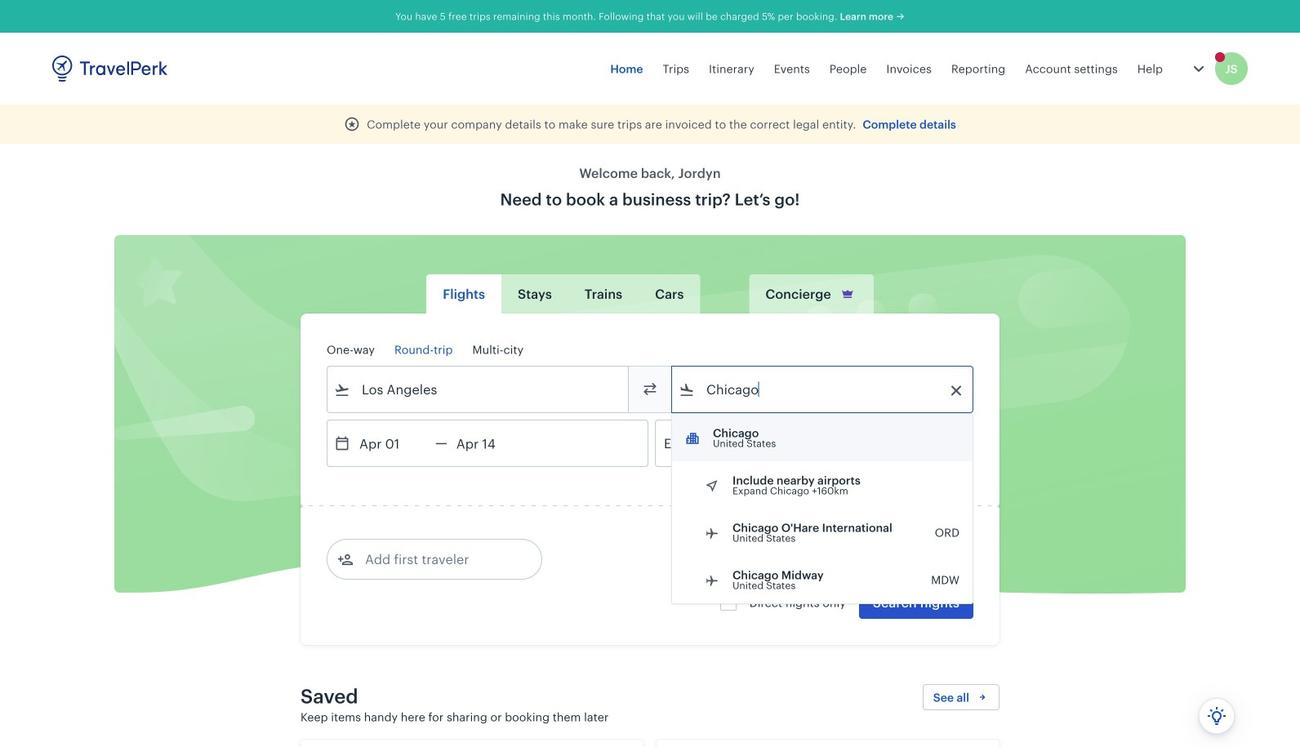 Task type: describe. For each thing, give the bounding box(es) containing it.
Add first traveler search field
[[354, 546, 523, 572]]

Return text field
[[447, 421, 532, 466]]



Task type: locate. For each thing, give the bounding box(es) containing it.
Depart text field
[[350, 421, 435, 466]]

From search field
[[350, 376, 607, 403]]

To search field
[[695, 376, 951, 403]]



